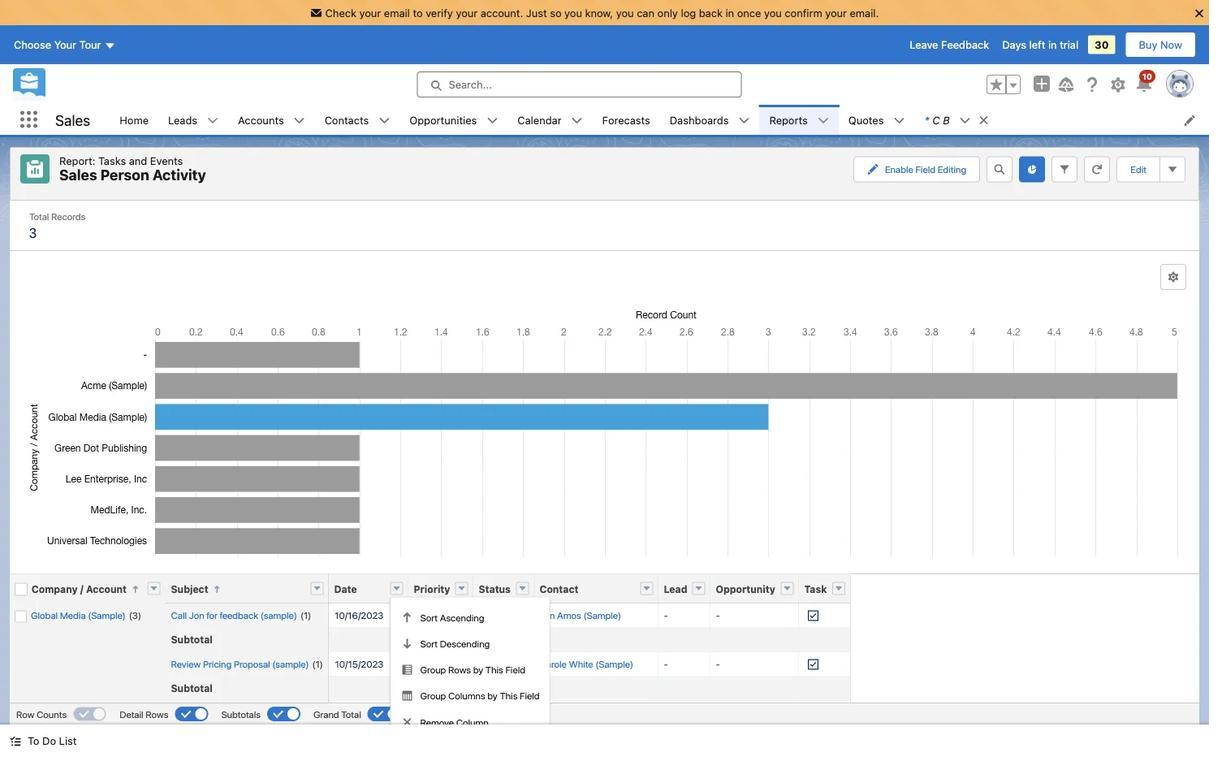 Task type: locate. For each thing, give the bounding box(es) containing it.
feedback
[[942, 39, 990, 51]]

so
[[550, 7, 562, 19]]

buy
[[1139, 39, 1158, 51]]

1 your from the left
[[359, 7, 381, 19]]

log
[[681, 7, 696, 19]]

1 horizontal spatial you
[[616, 7, 634, 19]]

text default image
[[979, 115, 990, 126], [294, 115, 305, 126], [379, 115, 390, 126], [572, 115, 583, 126], [739, 115, 750, 126], [960, 115, 971, 126], [10, 736, 21, 747]]

1 text default image from the left
[[207, 115, 219, 126]]

dashboards list item
[[660, 105, 760, 135]]

you right once
[[764, 7, 782, 19]]

text default image for dashboards
[[739, 115, 750, 126]]

forecasts link
[[593, 105, 660, 135]]

back
[[699, 7, 723, 19]]

can
[[637, 7, 655, 19]]

list
[[110, 105, 1210, 135]]

2 horizontal spatial your
[[826, 7, 847, 19]]

days left in trial
[[1003, 39, 1079, 51]]

text default image for quotes
[[894, 115, 905, 126]]

reports link
[[760, 105, 818, 135]]

just
[[526, 7, 547, 19]]

opportunities
[[410, 114, 477, 126]]

text default image inside accounts list item
[[294, 115, 305, 126]]

opportunities list item
[[400, 105, 508, 135]]

group
[[987, 75, 1021, 94]]

text default image inside the reports list item
[[818, 115, 829, 126]]

text default image inside contacts list item
[[379, 115, 390, 126]]

text default image down 'search...'
[[487, 115, 498, 126]]

in right back
[[726, 7, 734, 19]]

you
[[565, 7, 582, 19], [616, 7, 634, 19], [764, 7, 782, 19]]

in right left on the right top
[[1049, 39, 1057, 51]]

calendar
[[518, 114, 562, 126]]

2 horizontal spatial you
[[764, 7, 782, 19]]

accounts link
[[228, 105, 294, 135]]

0 horizontal spatial your
[[359, 7, 381, 19]]

text default image left the *
[[894, 115, 905, 126]]

4 text default image from the left
[[894, 115, 905, 126]]

in
[[726, 7, 734, 19], [1049, 39, 1057, 51]]

3 text default image from the left
[[818, 115, 829, 126]]

contacts list item
[[315, 105, 400, 135]]

30
[[1095, 39, 1109, 51]]

accounts
[[238, 114, 284, 126]]

2 text default image from the left
[[487, 115, 498, 126]]

text default image
[[207, 115, 219, 126], [487, 115, 498, 126], [818, 115, 829, 126], [894, 115, 905, 126]]

text default image inside quotes list item
[[894, 115, 905, 126]]

1 you from the left
[[565, 7, 582, 19]]

contacts
[[325, 114, 369, 126]]

home
[[120, 114, 149, 126]]

email.
[[850, 7, 879, 19]]

calendar link
[[508, 105, 572, 135]]

text default image inside leads "list item"
[[207, 115, 219, 126]]

list item
[[915, 105, 997, 135]]

days
[[1003, 39, 1027, 51]]

now
[[1161, 39, 1183, 51]]

you right the so
[[565, 7, 582, 19]]

text default image inside "dashboards" list item
[[739, 115, 750, 126]]

to do list
[[28, 735, 77, 747]]

your right verify
[[456, 7, 478, 19]]

2 your from the left
[[456, 7, 478, 19]]

text default image inside opportunities list item
[[487, 115, 498, 126]]

left
[[1030, 39, 1046, 51]]

0 horizontal spatial you
[[565, 7, 582, 19]]

reports list item
[[760, 105, 839, 135]]

1 horizontal spatial your
[[456, 7, 478, 19]]

text default image for leads
[[207, 115, 219, 126]]

you left can
[[616, 7, 634, 19]]

text default image for *
[[960, 115, 971, 126]]

once
[[737, 7, 761, 19]]

text default image for reports
[[818, 115, 829, 126]]

check your email to verify your account. just so you know, you can only log back in once you confirm your email.
[[325, 7, 879, 19]]

choose
[[14, 39, 51, 51]]

dashboards link
[[660, 105, 739, 135]]

10
[[1143, 72, 1153, 81]]

quotes link
[[839, 105, 894, 135]]

confirm
[[785, 7, 823, 19]]

only
[[658, 7, 678, 19]]

your left email.
[[826, 7, 847, 19]]

your left email
[[359, 7, 381, 19]]

text default image right reports
[[818, 115, 829, 126]]

leave
[[910, 39, 939, 51]]

1 horizontal spatial in
[[1049, 39, 1057, 51]]

reports
[[770, 114, 808, 126]]

text default image right leads
[[207, 115, 219, 126]]

list containing home
[[110, 105, 1210, 135]]

0 vertical spatial in
[[726, 7, 734, 19]]

opportunities link
[[400, 105, 487, 135]]

accounts list item
[[228, 105, 315, 135]]

to
[[413, 7, 423, 19]]

text default image inside the calendar list item
[[572, 115, 583, 126]]

leave feedback
[[910, 39, 990, 51]]

leads link
[[158, 105, 207, 135]]

your
[[359, 7, 381, 19], [456, 7, 478, 19], [826, 7, 847, 19]]

text default image for contacts
[[379, 115, 390, 126]]

list item containing *
[[915, 105, 997, 135]]



Task type: describe. For each thing, give the bounding box(es) containing it.
contacts link
[[315, 105, 379, 135]]

sales
[[55, 111, 90, 129]]

leads list item
[[158, 105, 228, 135]]

3 you from the left
[[764, 7, 782, 19]]

quotes
[[849, 114, 884, 126]]

list
[[59, 735, 77, 747]]

calendar list item
[[508, 105, 593, 135]]

3 your from the left
[[826, 7, 847, 19]]

text default image inside to do list button
[[10, 736, 21, 747]]

account.
[[481, 7, 523, 19]]

know,
[[585, 7, 613, 19]]

leads
[[168, 114, 197, 126]]

10 button
[[1135, 70, 1156, 94]]

quotes list item
[[839, 105, 915, 135]]

b
[[943, 114, 950, 126]]

leave feedback link
[[910, 39, 990, 51]]

check
[[325, 7, 357, 19]]

dashboards
[[670, 114, 729, 126]]

choose your tour button
[[13, 32, 117, 58]]

c
[[933, 114, 940, 126]]

home link
[[110, 105, 158, 135]]

search... button
[[417, 72, 742, 98]]

to do list button
[[0, 725, 86, 757]]

search...
[[449, 78, 492, 91]]

* c b
[[925, 114, 950, 126]]

tour
[[79, 39, 101, 51]]

text default image for accounts
[[294, 115, 305, 126]]

1 vertical spatial in
[[1049, 39, 1057, 51]]

2 you from the left
[[616, 7, 634, 19]]

email
[[384, 7, 410, 19]]

buy now
[[1139, 39, 1183, 51]]

do
[[42, 735, 56, 747]]

to
[[28, 735, 39, 747]]

trial
[[1060, 39, 1079, 51]]

text default image for opportunities
[[487, 115, 498, 126]]

your
[[54, 39, 76, 51]]

forecasts
[[602, 114, 650, 126]]

choose your tour
[[14, 39, 101, 51]]

text default image for calendar
[[572, 115, 583, 126]]

buy now button
[[1126, 32, 1197, 58]]

verify
[[426, 7, 453, 19]]

*
[[925, 114, 930, 126]]

0 horizontal spatial in
[[726, 7, 734, 19]]



Task type: vqa. For each thing, say whether or not it's contained in the screenshot.
left in
yes



